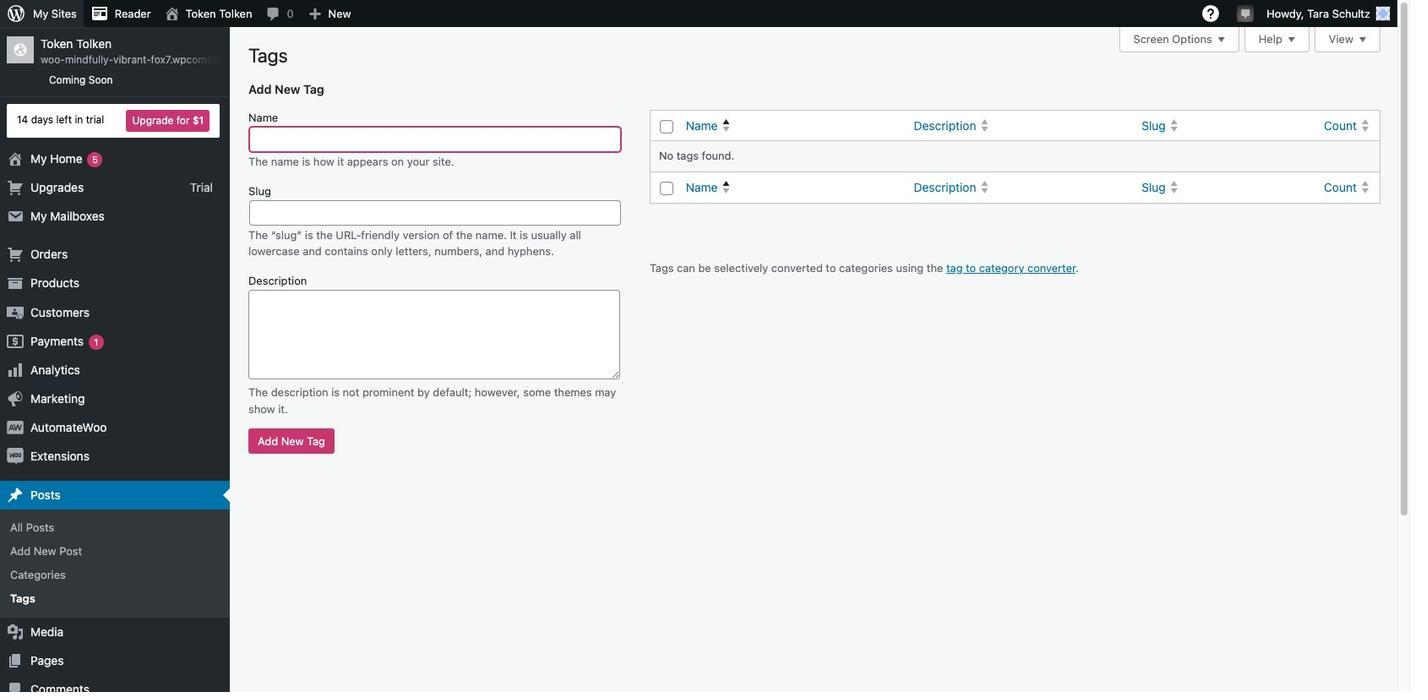 Task type: describe. For each thing, give the bounding box(es) containing it.
can
[[677, 261, 696, 274]]

2 to from the left
[[966, 261, 977, 274]]

view
[[1330, 33, 1354, 46]]

name link for 1st description link from the top
[[680, 111, 908, 141]]

14
[[17, 113, 28, 126]]

contains
[[325, 245, 368, 258]]

description for 2nd description link from the top
[[914, 180, 977, 194]]

description
[[271, 386, 329, 399]]

notification image
[[1240, 6, 1253, 19]]

1 vertical spatial posts
[[26, 521, 54, 534]]

no
[[659, 149, 674, 163]]

name for 2nd description link from the top name link
[[686, 180, 718, 194]]

payments
[[30, 334, 84, 348]]

upgrade for $1
[[132, 114, 204, 126]]

1 description link from the top
[[908, 111, 1136, 141]]

all posts
[[10, 521, 54, 534]]

sites
[[51, 7, 77, 20]]

be
[[699, 261, 712, 274]]

categories
[[10, 568, 66, 582]]

not
[[343, 386, 360, 399]]

letters,
[[396, 245, 432, 258]]

friendly
[[361, 228, 400, 242]]

soon
[[89, 74, 113, 86]]

for
[[176, 114, 190, 126]]

only
[[371, 245, 393, 258]]

categories
[[840, 261, 893, 274]]

token tolken link
[[158, 0, 259, 27]]

new for add new tag
[[275, 82, 301, 96]]

is for by
[[332, 386, 340, 399]]

upgrades
[[30, 180, 84, 194]]

mailboxes
[[50, 209, 105, 223]]

token tolken
[[186, 7, 252, 20]]

2 description link from the top
[[908, 172, 1136, 203]]

appears
[[347, 155, 388, 168]]

orders
[[30, 247, 68, 261]]

products
[[30, 276, 80, 290]]

tolken for token tolken
[[219, 7, 252, 20]]

fox7.wpcomstaging.com
[[151, 53, 266, 66]]

token for token tolken woo-mindfully-vibrant-fox7.wpcomstaging.com coming soon
[[41, 36, 73, 51]]

my mailboxes link
[[0, 202, 230, 231]]

show
[[249, 402, 275, 416]]

is right "it"
[[520, 228, 528, 242]]

themes
[[554, 386, 592, 399]]

all posts link
[[0, 516, 230, 539]]

reader link
[[84, 0, 158, 27]]

slug link for 2nd description link from the top
[[1136, 172, 1318, 203]]

all
[[570, 228, 582, 242]]

count link for slug link related to 2nd description link from the top
[[1318, 172, 1381, 203]]

0 vertical spatial posts
[[30, 487, 61, 502]]

left
[[56, 113, 72, 126]]

categories link
[[0, 563, 230, 587]]

0 horizontal spatial the
[[316, 228, 333, 242]]

automatewoo
[[30, 420, 107, 435]]

count link for 1st description link from the top slug link
[[1318, 111, 1381, 141]]

howdy, tara schultz
[[1267, 7, 1371, 20]]

tara
[[1308, 7, 1330, 20]]

add new post link
[[0, 539, 230, 563]]

upgrade
[[132, 114, 174, 126]]

your
[[407, 155, 430, 168]]

pages link
[[0, 647, 230, 675]]

screen
[[1134, 33, 1170, 46]]

name down add new tag
[[249, 111, 278, 124]]

help
[[1259, 33, 1283, 46]]

count for 1st description link from the top slug link
[[1325, 118, 1358, 133]]

add for add new tag
[[249, 82, 272, 96]]

using
[[896, 261, 924, 274]]

however,
[[475, 386, 520, 399]]

home
[[50, 151, 82, 165]]

pages
[[30, 653, 64, 668]]

new for add new post
[[34, 544, 56, 558]]

name link for 2nd description link from the top
[[680, 172, 908, 203]]

no tags found.
[[659, 149, 735, 163]]

lowercase
[[249, 245, 300, 258]]

0 link
[[259, 0, 301, 27]]

2 and from the left
[[486, 245, 505, 258]]

trial
[[190, 180, 213, 194]]

tags can be selectively converted to categories using the tag to category converter .
[[650, 261, 1079, 274]]

in
[[75, 113, 83, 126]]

default;
[[433, 386, 472, 399]]

media
[[30, 624, 64, 639]]

may
[[595, 386, 616, 399]]

my sites link
[[0, 0, 84, 27]]

version
[[403, 228, 440, 242]]

tag to category converter link
[[947, 261, 1076, 274]]

tags link
[[0, 587, 230, 611]]

customers link
[[0, 298, 230, 327]]

numbers,
[[435, 245, 483, 258]]

Slug text field
[[249, 200, 621, 226]]

$1
[[193, 114, 204, 126]]

schultz
[[1333, 7, 1371, 20]]

1 to from the left
[[826, 261, 837, 274]]



Task type: vqa. For each thing, say whether or not it's contained in the screenshot.
Overview
no



Task type: locate. For each thing, give the bounding box(es) containing it.
the right of
[[456, 228, 473, 242]]

name link up converted
[[680, 172, 908, 203]]

posts right all
[[26, 521, 54, 534]]

to right converted
[[826, 261, 837, 274]]

the
[[316, 228, 333, 242], [456, 228, 473, 242], [927, 261, 944, 274]]

1 horizontal spatial and
[[486, 245, 505, 258]]

my for my mailboxes
[[30, 209, 47, 223]]

add left tag
[[249, 82, 272, 96]]

1 count link from the top
[[1318, 111, 1381, 141]]

howdy,
[[1267, 7, 1305, 20]]

0 horizontal spatial new
[[34, 544, 56, 558]]

payments 1
[[30, 334, 98, 348]]

1 slug link from the top
[[1136, 111, 1318, 141]]

slug for 1st description link from the top
[[1142, 118, 1166, 133]]

5
[[92, 154, 98, 164]]

add new post
[[10, 544, 82, 558]]

customers
[[30, 305, 90, 319]]

marketing link
[[0, 385, 230, 414]]

2 vertical spatial new
[[34, 544, 56, 558]]

2 vertical spatial tags
[[10, 592, 35, 606]]

toolbar navigation
[[0, 0, 1398, 30]]

description for 1st description link from the top
[[914, 118, 977, 133]]

2 count from the top
[[1325, 180, 1358, 194]]

new inside toolbar navigation
[[329, 7, 351, 20]]

slug
[[1142, 118, 1166, 133], [1142, 180, 1166, 194], [249, 184, 271, 198]]

1 horizontal spatial to
[[966, 261, 977, 274]]

tags left can
[[650, 261, 674, 274]]

description link
[[908, 111, 1136, 141], [908, 172, 1136, 203]]

tags inside 'link'
[[10, 592, 35, 606]]

0
[[287, 7, 294, 20]]

"slug"
[[271, 228, 302, 242]]

2 name link from the top
[[680, 172, 908, 203]]

tolken left '0' link
[[219, 7, 252, 20]]

the left url-
[[316, 228, 333, 242]]

None checkbox
[[660, 120, 674, 133], [660, 182, 674, 195], [660, 120, 674, 133], [660, 182, 674, 195]]

token up woo- on the top left of the page
[[41, 36, 73, 51]]

how
[[314, 155, 335, 168]]

name link up found.
[[680, 111, 908, 141]]

vibrant-
[[113, 53, 151, 66]]

.
[[1076, 261, 1079, 274]]

0 vertical spatial add
[[249, 82, 272, 96]]

count for slug link related to 2nd description link from the top
[[1325, 180, 1358, 194]]

the for the "slug" is the url-friendly version of the name. it is usually all lowercase and contains only letters, numbers, and hyphens.
[[249, 228, 268, 242]]

prominent
[[363, 386, 415, 399]]

my left 'sites'
[[33, 7, 48, 20]]

orders link
[[0, 240, 230, 269]]

name for name link for 1st description link from the top
[[686, 118, 718, 133]]

0 horizontal spatial token
[[41, 36, 73, 51]]

extensions link
[[0, 443, 230, 471]]

the for the
[[456, 228, 473, 242]]

selectively
[[715, 261, 769, 274]]

woo-
[[41, 53, 65, 66]]

2 the from the top
[[249, 228, 268, 242]]

2 vertical spatial my
[[30, 209, 47, 223]]

my for my home 5
[[30, 151, 47, 165]]

new up categories
[[34, 544, 56, 558]]

2 horizontal spatial new
[[329, 7, 351, 20]]

and left contains at left top
[[303, 245, 322, 258]]

url-
[[336, 228, 361, 242]]

1 vertical spatial count
[[1325, 180, 1358, 194]]

slug for 2nd description link from the top
[[1142, 180, 1166, 194]]

days
[[31, 113, 53, 126]]

0 vertical spatial description
[[914, 118, 977, 133]]

the name is how it appears on your site.
[[249, 155, 454, 168]]

of
[[443, 228, 453, 242]]

tolken inside token tolken woo-mindfully-vibrant-fox7.wpcomstaging.com coming soon
[[76, 36, 112, 51]]

1 the from the top
[[249, 155, 268, 168]]

tolken for token tolken woo-mindfully-vibrant-fox7.wpcomstaging.com coming soon
[[76, 36, 112, 51]]

tags up add new tag
[[249, 44, 288, 67]]

slug link for 1st description link from the top
[[1136, 111, 1318, 141]]

1 vertical spatial description
[[914, 180, 977, 194]]

my sites
[[33, 7, 77, 20]]

posts link
[[0, 481, 230, 510]]

2 horizontal spatial tags
[[650, 261, 674, 274]]

name up no tags found.
[[686, 118, 718, 133]]

the left the name
[[249, 155, 268, 168]]

name
[[249, 111, 278, 124], [686, 118, 718, 133], [686, 180, 718, 194]]

add down all
[[10, 544, 31, 558]]

tolken up mindfully- at the left of the page
[[76, 36, 112, 51]]

all
[[10, 521, 23, 534]]

2 count link from the top
[[1318, 172, 1381, 203]]

converter
[[1028, 261, 1076, 274]]

is for appears
[[302, 155, 311, 168]]

trial
[[86, 113, 104, 126]]

is left not
[[332, 386, 340, 399]]

1 vertical spatial tags
[[650, 261, 674, 274]]

automatewoo link
[[0, 414, 230, 443]]

the inside the description is not prominent by default; however, some themes may show it.
[[249, 386, 268, 399]]

token
[[186, 7, 216, 20], [41, 36, 73, 51]]

1 vertical spatial description link
[[908, 172, 1136, 203]]

posts up all posts
[[30, 487, 61, 502]]

3 the from the top
[[249, 386, 268, 399]]

None submit
[[249, 429, 335, 454]]

the for tags
[[927, 261, 944, 274]]

add for add new post
[[10, 544, 31, 558]]

token inside toolbar navigation
[[186, 7, 216, 20]]

2 vertical spatial the
[[249, 386, 268, 399]]

1 horizontal spatial new
[[275, 82, 301, 96]]

1 vertical spatial new
[[275, 82, 301, 96]]

mindfully-
[[65, 53, 113, 66]]

tolken inside toolbar navigation
[[219, 7, 252, 20]]

and down name.
[[486, 245, 505, 258]]

my inside toolbar navigation
[[33, 7, 48, 20]]

post
[[59, 544, 82, 558]]

1 vertical spatial add
[[10, 544, 31, 558]]

the for the name is how it appears on your site.
[[249, 155, 268, 168]]

1 horizontal spatial the
[[456, 228, 473, 242]]

0 horizontal spatial and
[[303, 245, 322, 258]]

1 vertical spatial count link
[[1318, 172, 1381, 203]]

the
[[249, 155, 268, 168], [249, 228, 268, 242], [249, 386, 268, 399]]

1 vertical spatial name link
[[680, 172, 908, 203]]

Name text field
[[249, 127, 621, 152]]

0 horizontal spatial to
[[826, 261, 837, 274]]

count
[[1325, 118, 1358, 133], [1325, 180, 1358, 194]]

the "slug" is the url-friendly version of the name. it is usually all lowercase and contains only letters, numbers, and hyphens.
[[249, 228, 582, 258]]

the up lowercase
[[249, 228, 268, 242]]

my down upgrades
[[30, 209, 47, 223]]

0 vertical spatial tolken
[[219, 7, 252, 20]]

2 horizontal spatial the
[[927, 261, 944, 274]]

the for the description is not prominent by default; however, some themes may show it.
[[249, 386, 268, 399]]

slug link
[[1136, 111, 1318, 141], [1136, 172, 1318, 203]]

my left home
[[30, 151, 47, 165]]

converted
[[772, 261, 823, 274]]

found.
[[702, 149, 735, 163]]

1 horizontal spatial tolken
[[219, 7, 252, 20]]

tags down categories
[[10, 592, 35, 606]]

is
[[302, 155, 311, 168], [305, 228, 313, 242], [520, 228, 528, 242], [332, 386, 340, 399]]

0 horizontal spatial add
[[10, 544, 31, 558]]

screen options
[[1134, 33, 1213, 46]]

tags
[[249, 44, 288, 67], [650, 261, 674, 274], [10, 592, 35, 606]]

hyphens.
[[508, 245, 554, 258]]

usually
[[531, 228, 567, 242]]

0 vertical spatial name link
[[680, 111, 908, 141]]

media link
[[0, 618, 230, 647]]

token for token tolken
[[186, 7, 216, 20]]

1 name link from the top
[[680, 111, 908, 141]]

add inside main menu navigation
[[10, 544, 31, 558]]

the inside the "slug" is the url-friendly version of the name. it is usually all lowercase and contains only letters, numbers, and hyphens.
[[249, 228, 268, 242]]

0 vertical spatial count link
[[1318, 111, 1381, 141]]

coming
[[49, 74, 86, 86]]

1
[[94, 336, 98, 347]]

my home 5
[[30, 151, 98, 165]]

and
[[303, 245, 322, 258], [486, 245, 505, 258]]

the left tag
[[927, 261, 944, 274]]

the description is not prominent by default; however, some themes may show it.
[[249, 386, 616, 416]]

1 horizontal spatial token
[[186, 7, 216, 20]]

1 horizontal spatial add
[[249, 82, 272, 96]]

tag
[[947, 261, 963, 274]]

1 horizontal spatial tags
[[249, 44, 288, 67]]

0 vertical spatial token
[[186, 7, 216, 20]]

1 count from the top
[[1325, 118, 1358, 133]]

is right the "slug"
[[305, 228, 313, 242]]

is inside the description is not prominent by default; however, some themes may show it.
[[332, 386, 340, 399]]

upgrade for $1 button
[[126, 110, 210, 132]]

tags
[[677, 149, 699, 163]]

products link
[[0, 269, 230, 298]]

name down no tags found.
[[686, 180, 718, 194]]

0 horizontal spatial tags
[[10, 592, 35, 606]]

it
[[338, 155, 344, 168]]

on
[[391, 155, 404, 168]]

name.
[[476, 228, 507, 242]]

1 vertical spatial slug link
[[1136, 172, 1318, 203]]

my for my sites
[[33, 7, 48, 20]]

the up show
[[249, 386, 268, 399]]

0 vertical spatial slug link
[[1136, 111, 1318, 141]]

analytics
[[30, 363, 80, 377]]

new inside main menu navigation
[[34, 544, 56, 558]]

it
[[510, 228, 517, 242]]

0 vertical spatial my
[[33, 7, 48, 20]]

Description text field
[[249, 290, 620, 380]]

is for friendly
[[305, 228, 313, 242]]

token inside token tolken woo-mindfully-vibrant-fox7.wpcomstaging.com coming soon
[[41, 36, 73, 51]]

to right tag
[[966, 261, 977, 274]]

1 vertical spatial my
[[30, 151, 47, 165]]

14 days left in trial
[[17, 113, 104, 126]]

name
[[271, 155, 299, 168]]

help button
[[1245, 27, 1310, 52]]

2 slug link from the top
[[1136, 172, 1318, 203]]

site.
[[433, 155, 454, 168]]

0 vertical spatial tags
[[249, 44, 288, 67]]

0 vertical spatial the
[[249, 155, 268, 168]]

token tolken woo-mindfully-vibrant-fox7.wpcomstaging.com coming soon
[[41, 36, 266, 86]]

0 horizontal spatial tolken
[[76, 36, 112, 51]]

to
[[826, 261, 837, 274], [966, 261, 977, 274]]

0 vertical spatial new
[[329, 7, 351, 20]]

0 vertical spatial description link
[[908, 111, 1136, 141]]

it.
[[278, 402, 288, 416]]

1 vertical spatial tolken
[[76, 36, 112, 51]]

count link
[[1318, 111, 1381, 141], [1318, 172, 1381, 203]]

my mailboxes
[[30, 209, 105, 223]]

tag
[[304, 82, 324, 96]]

new
[[329, 7, 351, 20], [275, 82, 301, 96], [34, 544, 56, 558]]

1 vertical spatial token
[[41, 36, 73, 51]]

main menu navigation
[[0, 27, 266, 692]]

1 and from the left
[[303, 245, 322, 258]]

new left tag
[[275, 82, 301, 96]]

marketing
[[30, 391, 85, 406]]

0 vertical spatial count
[[1325, 118, 1358, 133]]

new right the "0"
[[329, 7, 351, 20]]

is left how on the left of page
[[302, 155, 311, 168]]

2 vertical spatial description
[[249, 274, 307, 287]]

1 vertical spatial the
[[249, 228, 268, 242]]

token up 'fox7.wpcomstaging.com'
[[186, 7, 216, 20]]



